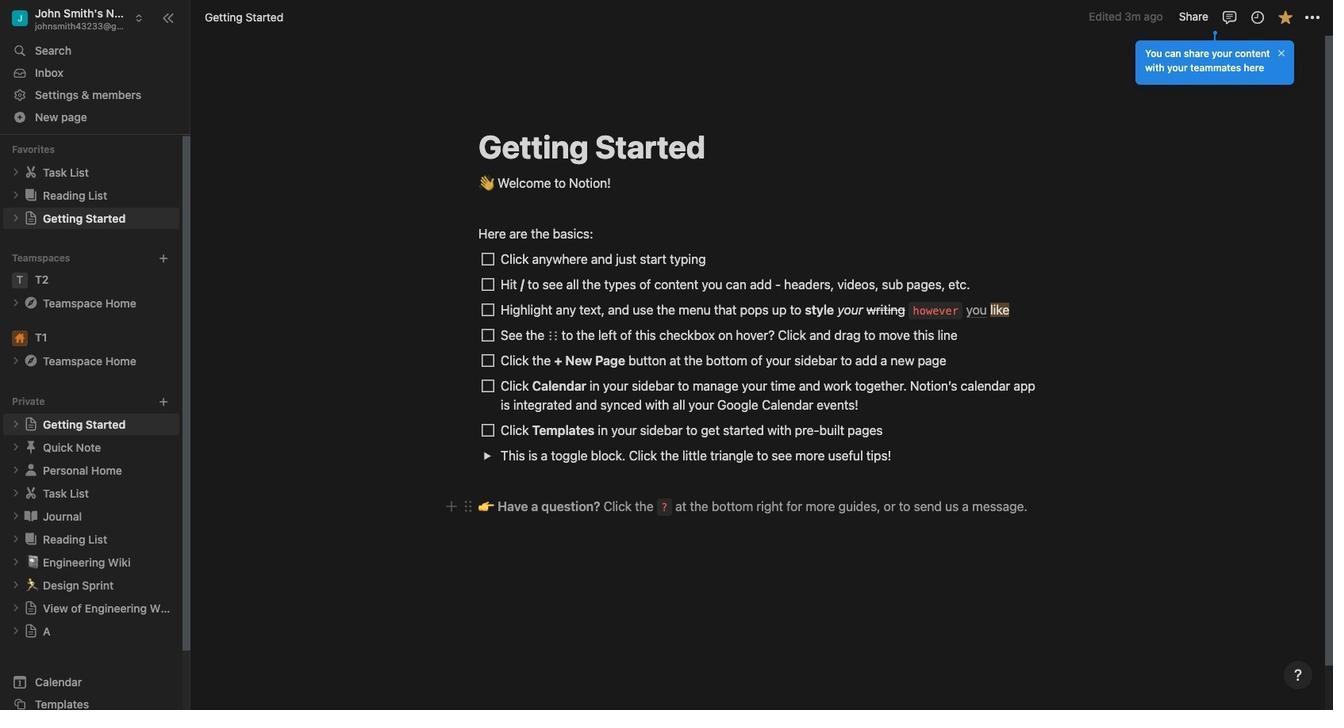 Task type: vqa. For each thing, say whether or not it's contained in the screenshot.
T Image
yes



Task type: locate. For each thing, give the bounding box(es) containing it.
👉 image
[[478, 496, 494, 517]]

3 open image from the top
[[11, 357, 21, 366]]

6 open image from the top
[[11, 558, 21, 568]]

change page icon image
[[23, 164, 39, 180], [23, 187, 39, 203], [24, 211, 38, 226], [23, 295, 39, 311], [23, 353, 39, 369], [24, 418, 38, 432], [23, 440, 39, 456], [23, 463, 39, 479], [23, 486, 39, 502], [23, 509, 39, 525], [23, 532, 39, 548], [24, 602, 38, 616], [24, 625, 38, 639]]

close sidebar image
[[162, 12, 175, 24]]

click to add below. option-click to add a block above image
[[445, 498, 458, 517]]

t image
[[12, 273, 28, 289]]

📓 image
[[25, 553, 40, 572]]

🏃 image
[[25, 576, 40, 595]]

5 open image from the top
[[11, 512, 21, 522]]

favorited image
[[1277, 9, 1293, 25]]

open image
[[11, 214, 21, 223], [11, 299, 21, 308], [11, 420, 21, 430], [11, 443, 21, 453], [483, 452, 492, 461], [11, 489, 21, 499], [11, 535, 21, 545], [11, 581, 21, 591], [11, 604, 21, 614], [11, 627, 21, 637]]

1 open image from the top
[[11, 168, 21, 177]]

open image
[[11, 168, 21, 177], [11, 191, 21, 200], [11, 357, 21, 366], [11, 466, 21, 476], [11, 512, 21, 522], [11, 558, 21, 568]]

👋 image
[[478, 172, 494, 193]]

4 open image from the top
[[11, 466, 21, 476]]



Task type: describe. For each thing, give the bounding box(es) containing it.
2 open image from the top
[[11, 191, 21, 200]]

drag image
[[463, 501, 474, 513]]

new teamspace image
[[158, 253, 169, 264]]

add a page image
[[158, 397, 169, 408]]

comments image
[[1222, 9, 1237, 25]]

updates image
[[1249, 9, 1265, 25]]



